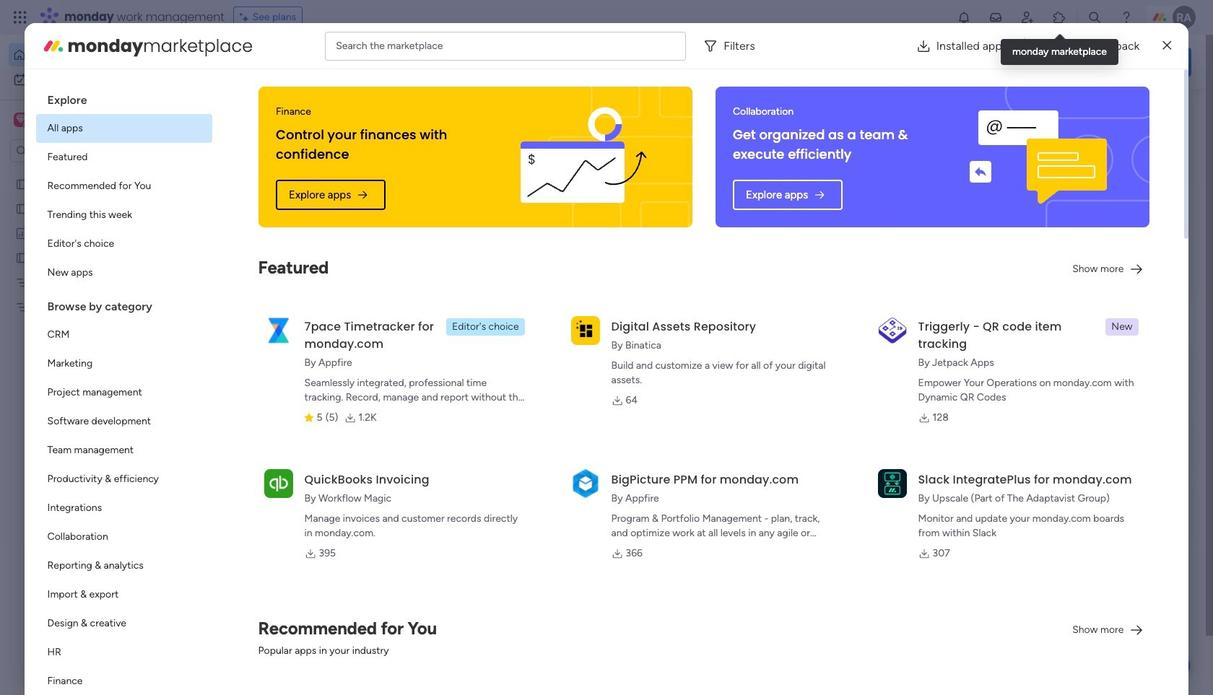 Task type: vqa. For each thing, say whether or not it's contained in the screenshot.
Contacts
no



Task type: describe. For each thing, give the bounding box(es) containing it.
component image
[[241, 463, 254, 476]]

dapulse x slim image
[[1163, 37, 1172, 55]]

help image
[[1120, 10, 1134, 25]]

2 banner logo image from the left
[[945, 87, 1133, 228]]

help center element
[[975, 414, 1192, 472]]

monday marketplace image
[[42, 34, 65, 57]]

ruby anderson image
[[1173, 6, 1196, 29]]

v2 user feedback image
[[987, 54, 998, 70]]

templates image image
[[988, 109, 1179, 209]]

update feed image
[[989, 10, 1004, 25]]

public dashboard image
[[15, 226, 29, 240]]

1 banner logo image from the left
[[488, 87, 676, 228]]

notifications image
[[957, 10, 972, 25]]

select product image
[[13, 10, 27, 25]]



Task type: locate. For each thing, give the bounding box(es) containing it.
public board image
[[15, 177, 29, 191], [15, 202, 29, 215], [15, 251, 29, 264], [241, 264, 257, 280]]

2 heading from the top
[[36, 288, 212, 321]]

component image
[[292, 657, 304, 670]]

search everything image
[[1088, 10, 1103, 25]]

invite members image
[[1021, 10, 1035, 25]]

Search in workspace field
[[30, 143, 121, 159]]

1 vertical spatial heading
[[36, 288, 212, 321]]

option
[[9, 43, 176, 66], [9, 68, 176, 91], [36, 114, 212, 143], [36, 143, 212, 172], [0, 171, 184, 174], [36, 172, 212, 201], [36, 201, 212, 230], [36, 230, 212, 259], [36, 259, 212, 288], [36, 321, 212, 350], [36, 350, 212, 379], [36, 379, 212, 407], [36, 407, 212, 436], [36, 436, 212, 465], [36, 465, 212, 494], [36, 494, 212, 523], [36, 523, 212, 552], [36, 552, 212, 581], [36, 581, 212, 610], [36, 610, 212, 639], [36, 639, 212, 668], [36, 668, 212, 696]]

workspace image
[[16, 112, 26, 128], [247, 636, 282, 671], [256, 640, 273, 666]]

see plans image
[[240, 9, 253, 25]]

0 vertical spatial heading
[[36, 81, 212, 114]]

0 horizontal spatial banner logo image
[[488, 87, 676, 228]]

public board image inside quick search results list box
[[241, 264, 257, 280]]

workspace selection element
[[14, 111, 121, 130]]

monday marketplace image
[[1053, 10, 1067, 25]]

list box
[[36, 81, 212, 696], [0, 169, 184, 514]]

quick search results list box
[[223, 135, 941, 504]]

v2 bolt switch image
[[1100, 54, 1108, 70]]

1 horizontal spatial banner logo image
[[945, 87, 1133, 228]]

heading
[[36, 81, 212, 114], [36, 288, 212, 321]]

getting started element
[[975, 345, 1192, 403]]

app logo image
[[264, 316, 293, 345], [571, 316, 600, 345], [878, 316, 907, 345], [264, 469, 293, 498], [571, 469, 600, 498], [878, 469, 907, 498]]

1 heading from the top
[[36, 81, 212, 114]]

banner logo image
[[488, 87, 676, 228], [945, 87, 1133, 228]]

contact sales element
[[975, 484, 1192, 542]]

workspace image
[[14, 112, 28, 128]]



